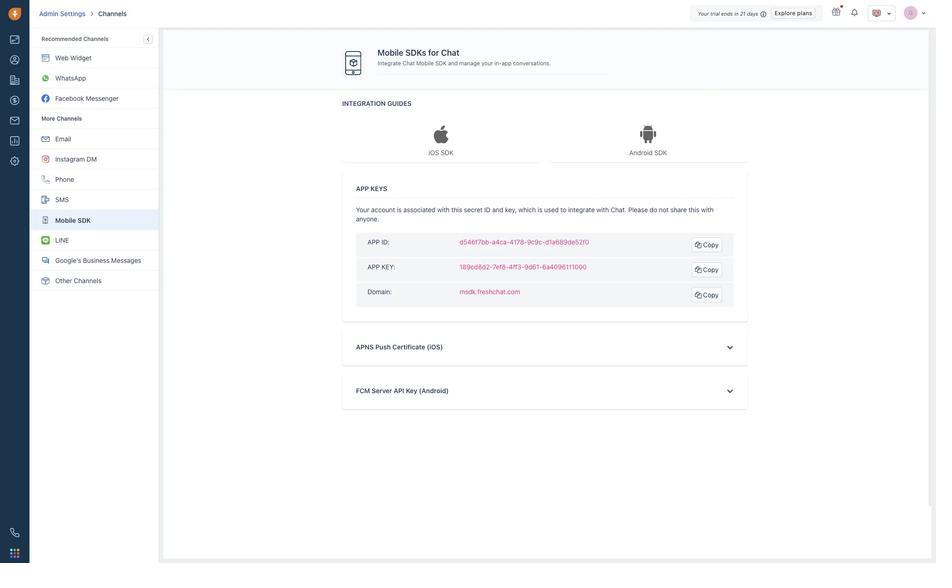 Task type: vqa. For each thing, say whether or not it's contained in the screenshot.
Email link
yes



Task type: describe. For each thing, give the bounding box(es) containing it.
chevron down image
[[728, 388, 734, 394]]

key,
[[506, 206, 517, 214]]

3 with from the left
[[702, 206, 714, 214]]

whatsapp link
[[30, 68, 159, 88]]

sms link
[[30, 190, 159, 210]]

key
[[382, 263, 394, 271]]

files o image
[[696, 267, 702, 273]]

used
[[545, 206, 559, 214]]

sdks
[[406, 48, 427, 58]]

chevron down image
[[728, 344, 734, 350]]

mobile for sdk
[[55, 216, 76, 224]]

share
[[671, 206, 687, 214]]

2 this from the left
[[689, 206, 700, 214]]

copy for d1a689de52f0
[[704, 241, 719, 249]]

which
[[519, 206, 536, 214]]

and for chat
[[448, 60, 458, 67]]

your trial ends in 21 days
[[698, 11, 759, 17]]

google's
[[55, 257, 81, 264]]

sdk inside the mobile sdks for chat integrate chat mobile sdk and manage your in-app conversations.
[[436, 60, 447, 67]]

to
[[561, 206, 567, 214]]

android sdk
[[630, 149, 668, 157]]

3 copy from the top
[[704, 291, 719, 299]]

your account is associated with this secret id and key, which is used to integrate with chat. please do not share this with anyone.
[[356, 206, 714, 223]]

android sdk link
[[550, 116, 748, 162]]

account
[[371, 206, 395, 214]]

0 horizontal spatial id
[[382, 238, 388, 246]]

angle left image
[[147, 36, 150, 42]]

ends
[[722, 11, 733, 17]]

push
[[376, 343, 391, 351]]

manage
[[460, 60, 480, 67]]

6a4096111000
[[543, 263, 587, 271]]

app for app id :
[[368, 238, 380, 246]]

id inside your account is associated with this secret id and key, which is used to integrate with chat. please do not share this with anyone.
[[485, 206, 491, 214]]

channels for other channels
[[74, 277, 102, 285]]

mobile for sdks
[[378, 48, 404, 58]]

line
[[55, 236, 69, 244]]

instagram dm
[[55, 155, 97, 163]]

21
[[741, 11, 746, 17]]

please
[[629, 206, 648, 214]]

app for app key :
[[368, 263, 380, 271]]

business
[[83, 257, 110, 264]]

google's business messages
[[55, 257, 141, 264]]

plans
[[798, 10, 813, 16]]

recommended channels
[[41, 35, 109, 42]]

for
[[429, 48, 439, 58]]

integrate
[[569, 206, 595, 214]]

1 with from the left
[[438, 206, 450, 214]]

explore
[[775, 10, 796, 16]]

android
[[630, 149, 653, 157]]

: for app key
[[394, 263, 395, 271]]

your
[[482, 60, 493, 67]]

facebook messenger
[[55, 94, 119, 102]]

app key :
[[368, 263, 395, 271]]

explore plans
[[775, 10, 813, 16]]

keys
[[371, 185, 388, 193]]

ios sdk link
[[342, 116, 541, 162]]

app id :
[[368, 238, 390, 246]]

phone element
[[6, 524, 24, 542]]

messenger
[[86, 94, 119, 102]]

your for your trial ends in 21 days
[[698, 11, 710, 17]]

domain
[[368, 288, 390, 296]]

your for your account is associated with this secret id and key, which is used to integrate with chat. please do not share this with anyone.
[[356, 206, 370, 214]]

certificate
[[393, 343, 426, 351]]

key
[[406, 387, 418, 395]]

whatsapp
[[55, 74, 86, 82]]

freshworks switcher image
[[10, 549, 19, 558]]

ic_info_icon image
[[761, 10, 767, 18]]

sdk for mobile sdk
[[78, 216, 91, 224]]

ios
[[429, 149, 439, 157]]

settings
[[60, 10, 86, 18]]

ios sdk
[[429, 149, 454, 157]]

sdk for ios sdk
[[441, 149, 454, 157]]

0 vertical spatial chat
[[441, 48, 460, 58]]

copy button for d1a689de52f0
[[692, 238, 722, 252]]

apns push certificate (ios)
[[356, 343, 443, 351]]

widget
[[70, 54, 92, 62]]

apns
[[356, 343, 374, 351]]

phone image
[[10, 528, 19, 538]]

do
[[650, 206, 658, 214]]

d546f7bb-a4ca-4178-9c9c-d1a689de52f0
[[460, 238, 590, 246]]

server
[[372, 387, 392, 395]]

bell regular image
[[852, 8, 859, 17]]

mobile sdk
[[55, 216, 91, 224]]

fcm server api key (android)
[[356, 387, 449, 395]]

facebook messenger link
[[30, 88, 159, 109]]

app keys
[[356, 185, 388, 193]]

google's business messages link
[[30, 251, 159, 271]]

explore plans button
[[772, 8, 816, 19]]

chat.
[[611, 206, 627, 214]]

recommended
[[41, 35, 82, 42]]

email
[[55, 135, 71, 143]]

fcm
[[356, 387, 370, 395]]

secret
[[464, 206, 483, 214]]

instagram
[[55, 155, 85, 163]]

missing translation "unavailable" for locale "en-us" image
[[873, 9, 882, 18]]

email link
[[30, 129, 159, 149]]



Task type: locate. For each thing, give the bounding box(es) containing it.
sdk right ios
[[441, 149, 454, 157]]

admin
[[39, 10, 58, 18]]

1 horizontal spatial chat
[[441, 48, 460, 58]]

domain :
[[368, 288, 392, 296]]

this left secret
[[452, 206, 463, 214]]

your up the anyone.
[[356, 206, 370, 214]]

integration
[[342, 99, 386, 107]]

1 horizontal spatial ic_arrow_down image
[[922, 10, 927, 15]]

this right the "share" on the right
[[689, 206, 700, 214]]

2 horizontal spatial mobile
[[417, 60, 434, 67]]

4178-
[[510, 238, 527, 246]]

app
[[502, 60, 512, 67]]

sdk right android at the right of the page
[[655, 149, 668, 157]]

with right associated
[[438, 206, 450, 214]]

0 vertical spatial mobile
[[378, 48, 404, 58]]

guides
[[388, 99, 412, 107]]

copy button for 6a4096111000
[[692, 263, 722, 277]]

3 copy button from the top
[[692, 288, 722, 303]]

(android)
[[419, 387, 449, 395]]

2 vertical spatial mobile
[[55, 216, 76, 224]]

mobile inside mobile sdk link
[[55, 216, 76, 224]]

1 vertical spatial channels
[[83, 35, 109, 42]]

msdk.freshchat.com
[[460, 288, 521, 296]]

0 vertical spatial your
[[698, 11, 710, 17]]

0 horizontal spatial your
[[356, 206, 370, 214]]

and inside the mobile sdks for chat integrate chat mobile sdk and manage your in-app conversations.
[[448, 60, 458, 67]]

mobile sdk link
[[30, 210, 159, 230]]

: for app id
[[388, 238, 390, 246]]

a4ca-
[[492, 238, 510, 246]]

with left chat. at the right top
[[597, 206, 609, 214]]

0 vertical spatial copy
[[704, 241, 719, 249]]

app
[[368, 238, 380, 246], [368, 263, 380, 271]]

messages
[[111, 257, 141, 264]]

1 horizontal spatial your
[[698, 11, 710, 17]]

anyone.
[[356, 215, 380, 223]]

and left key,
[[493, 206, 504, 214]]

9d61-
[[525, 263, 543, 271]]

1 horizontal spatial and
[[493, 206, 504, 214]]

2 is from the left
[[538, 206, 543, 214]]

and for associated
[[493, 206, 504, 214]]

files o image up files o image
[[696, 242, 702, 248]]

d1a689de52f0
[[546, 238, 590, 246]]

phone link
[[30, 170, 159, 190]]

sdk for android sdk
[[655, 149, 668, 157]]

1 vertical spatial app
[[368, 263, 380, 271]]

1 copy from the top
[[704, 241, 719, 249]]

id
[[485, 206, 491, 214], [382, 238, 388, 246]]

0 vertical spatial channels
[[98, 10, 127, 18]]

2 vertical spatial :
[[390, 288, 392, 296]]

copy button
[[692, 238, 722, 252], [692, 263, 722, 277], [692, 288, 722, 303]]

files o image for d546f7bb-a4ca-4178-9c9c-d1a689de52f0
[[696, 242, 702, 248]]

other
[[55, 277, 72, 285]]

files o image for msdk.freshchat.com
[[696, 292, 702, 298]]

is left "used"
[[538, 206, 543, 214]]

files o image down files o image
[[696, 292, 702, 298]]

1 vertical spatial copy
[[704, 266, 719, 274]]

app down the anyone.
[[368, 238, 380, 246]]

0 horizontal spatial chat
[[403, 60, 415, 67]]

1 files o image from the top
[[696, 242, 702, 248]]

1 vertical spatial mobile
[[417, 60, 434, 67]]

other channels link
[[30, 271, 159, 291]]

1 vertical spatial copy button
[[692, 263, 722, 277]]

7ef8-
[[493, 263, 509, 271]]

instagram dm link
[[30, 149, 159, 170]]

2 files o image from the top
[[696, 292, 702, 298]]

0 vertical spatial copy button
[[692, 238, 722, 252]]

associated
[[404, 206, 436, 214]]

0 vertical spatial app
[[368, 238, 380, 246]]

integration guides
[[342, 99, 412, 107]]

id right secret
[[485, 206, 491, 214]]

0 horizontal spatial is
[[397, 206, 402, 214]]

1 vertical spatial chat
[[403, 60, 415, 67]]

with right the "share" on the right
[[702, 206, 714, 214]]

1 vertical spatial and
[[493, 206, 504, 214]]

1 copy button from the top
[[692, 238, 722, 252]]

2 vertical spatial copy
[[704, 291, 719, 299]]

mobile up line
[[55, 216, 76, 224]]

0 horizontal spatial this
[[452, 206, 463, 214]]

app
[[356, 185, 369, 193]]

integrate
[[378, 60, 401, 67]]

0 vertical spatial and
[[448, 60, 458, 67]]

channels
[[98, 10, 127, 18], [83, 35, 109, 42], [74, 277, 102, 285]]

files o image
[[696, 242, 702, 248], [696, 292, 702, 298]]

facebook
[[55, 94, 84, 102]]

mobile
[[378, 48, 404, 58], [417, 60, 434, 67], [55, 216, 76, 224]]

your inside your account is associated with this secret id and key, which is used to integrate with chat. please do not share this with anyone.
[[356, 206, 370, 214]]

1 ic_arrow_down image from the left
[[922, 10, 927, 15]]

chat down sdks
[[403, 60, 415, 67]]

is right the account
[[397, 206, 402, 214]]

sdk up line link
[[78, 216, 91, 224]]

2 vertical spatial channels
[[74, 277, 102, 285]]

1 horizontal spatial :
[[390, 288, 392, 296]]

9c9c-
[[527, 238, 546, 246]]

1 vertical spatial id
[[382, 238, 388, 246]]

and left manage on the top
[[448, 60, 458, 67]]

web widget
[[55, 54, 92, 62]]

channels up web widget link
[[83, 35, 109, 42]]

0 horizontal spatial mobile
[[55, 216, 76, 224]]

2 ic_arrow_down image from the left
[[888, 10, 892, 17]]

0 vertical spatial :
[[388, 238, 390, 246]]

and
[[448, 60, 458, 67], [493, 206, 504, 214]]

sdk
[[436, 60, 447, 67], [441, 149, 454, 157], [655, 149, 668, 157], [78, 216, 91, 224]]

sms
[[55, 196, 69, 204]]

189cd8d2-
[[460, 263, 493, 271]]

in-
[[495, 60, 502, 67]]

0 horizontal spatial with
[[438, 206, 450, 214]]

admin settings
[[39, 10, 86, 18]]

1 vertical spatial your
[[356, 206, 370, 214]]

channels down google's business messages "link"
[[74, 277, 102, 285]]

days
[[748, 11, 759, 17]]

your left trial
[[698, 11, 710, 17]]

mobile up integrate
[[378, 48, 404, 58]]

1 horizontal spatial mobile
[[378, 48, 404, 58]]

sdk down the for
[[436, 60, 447, 67]]

is
[[397, 206, 402, 214], [538, 206, 543, 214]]

1 horizontal spatial this
[[689, 206, 700, 214]]

0 vertical spatial files o image
[[696, 242, 702, 248]]

1 horizontal spatial with
[[597, 206, 609, 214]]

2 app from the top
[[368, 263, 380, 271]]

id up key
[[382, 238, 388, 246]]

2 horizontal spatial :
[[394, 263, 395, 271]]

dm
[[87, 155, 97, 163]]

:
[[388, 238, 390, 246], [394, 263, 395, 271], [390, 288, 392, 296]]

0 vertical spatial id
[[485, 206, 491, 214]]

1 vertical spatial :
[[394, 263, 395, 271]]

0 horizontal spatial and
[[448, 60, 458, 67]]

2 with from the left
[[597, 206, 609, 214]]

1 app from the top
[[368, 238, 380, 246]]

0 horizontal spatial ic_arrow_down image
[[888, 10, 892, 17]]

chat right the for
[[441, 48, 460, 58]]

conversations.
[[514, 60, 551, 67]]

2 copy from the top
[[704, 266, 719, 274]]

web
[[55, 54, 69, 62]]

phone
[[55, 175, 74, 183]]

trial
[[711, 11, 720, 17]]

and inside your account is associated with this secret id and key, which is used to integrate with chat. please do not share this with anyone.
[[493, 206, 504, 214]]

(ios)
[[427, 343, 443, 351]]

1 horizontal spatial is
[[538, 206, 543, 214]]

channels inside "other channels" "link"
[[74, 277, 102, 285]]

copy
[[704, 241, 719, 249], [704, 266, 719, 274], [704, 291, 719, 299]]

4ff3-
[[509, 263, 525, 271]]

channels for recommended channels
[[83, 35, 109, 42]]

1 this from the left
[[452, 206, 463, 214]]

0 horizontal spatial :
[[388, 238, 390, 246]]

app left key
[[368, 263, 380, 271]]

not
[[660, 206, 669, 214]]

web widget link
[[30, 48, 159, 68]]

2 horizontal spatial with
[[702, 206, 714, 214]]

1 vertical spatial files o image
[[696, 292, 702, 298]]

line link
[[30, 230, 159, 251]]

2 vertical spatial copy button
[[692, 288, 722, 303]]

d546f7bb-
[[460, 238, 492, 246]]

other channels
[[55, 277, 102, 285]]

copy for 6a4096111000
[[704, 266, 719, 274]]

1 horizontal spatial id
[[485, 206, 491, 214]]

2 copy button from the top
[[692, 263, 722, 277]]

in
[[735, 11, 739, 17]]

channels right settings
[[98, 10, 127, 18]]

ic_arrow_down image
[[922, 10, 927, 15], [888, 10, 892, 17]]

1 is from the left
[[397, 206, 402, 214]]

admin settings link
[[39, 9, 86, 18]]

this
[[452, 206, 463, 214], [689, 206, 700, 214]]

mobile down the for
[[417, 60, 434, 67]]

mobile sdks for chat integrate chat mobile sdk and manage your in-app conversations.
[[378, 48, 551, 67]]



